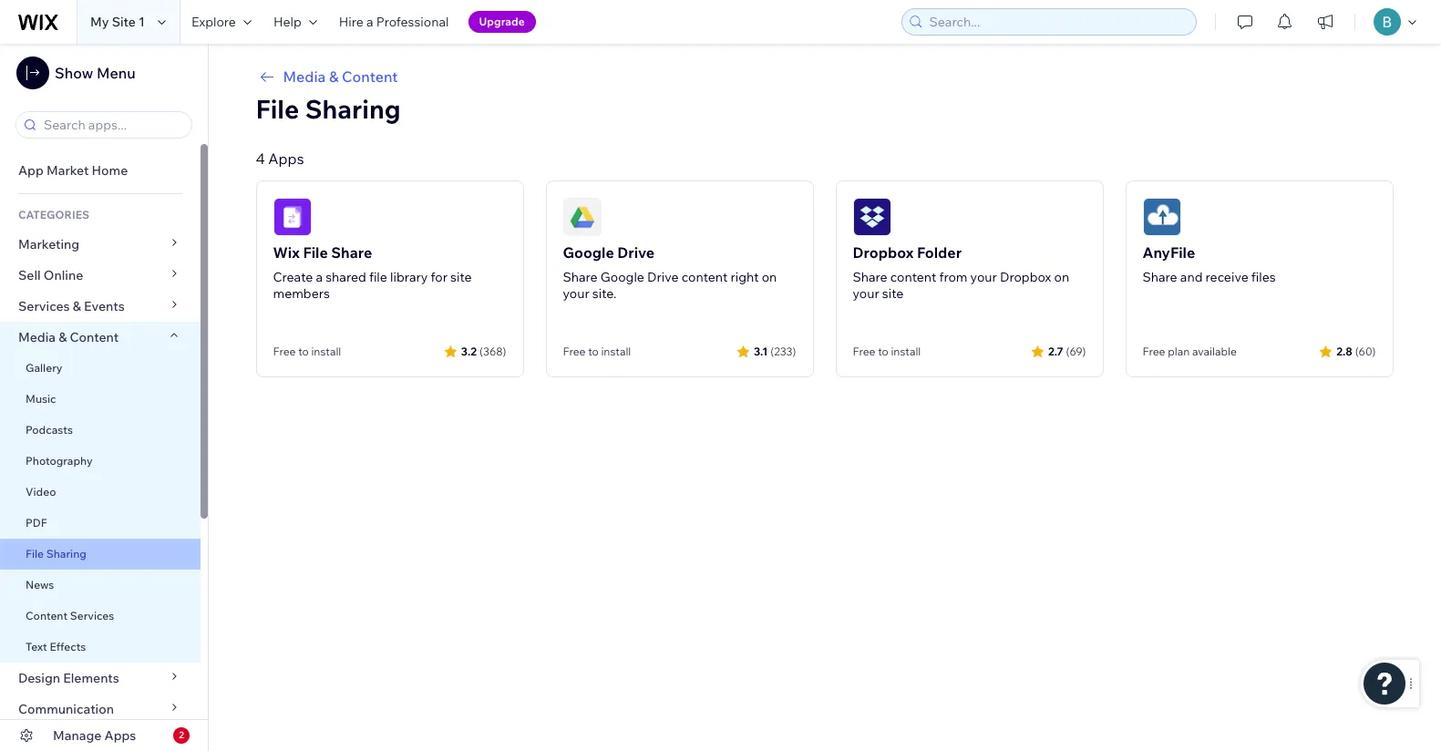 Task type: vqa. For each thing, say whether or not it's contained in the screenshot.
leftmost File
yes



Task type: describe. For each thing, give the bounding box(es) containing it.
sharing inside sidebar element
[[46, 547, 87, 561]]

app market home
[[18, 162, 128, 179]]

file sharing link
[[0, 539, 201, 570]]

your for google drive
[[563, 285, 590, 302]]

install for file
[[311, 345, 341, 358]]

a inside wix file share create a shared file library for site members
[[316, 269, 323, 285]]

content inside dropbox folder share content from your dropbox on your site
[[891, 269, 937, 285]]

communication link
[[0, 694, 201, 725]]

events
[[84, 298, 125, 315]]

video link
[[0, 477, 201, 508]]

text effects
[[26, 640, 86, 654]]

dropbox folder share content from your dropbox on your site
[[853, 243, 1070, 302]]

and
[[1181, 269, 1203, 285]]

file inside wix file share create a shared file library for site members
[[303, 243, 328, 262]]

file
[[369, 269, 387, 285]]

manage apps
[[53, 728, 136, 744]]

effects
[[50, 640, 86, 654]]

marketing
[[18, 236, 79, 253]]

content services link
[[0, 601, 201, 632]]

1 horizontal spatial dropbox
[[1000, 269, 1052, 285]]

files
[[1252, 269, 1276, 285]]

professional
[[376, 14, 449, 30]]

2 horizontal spatial your
[[971, 269, 997, 285]]

right
[[731, 269, 759, 285]]

to for dropbox
[[878, 345, 889, 358]]

share inside anyfile share and receive files
[[1143, 269, 1178, 285]]

wix file share create a shared file library for site members
[[273, 243, 472, 302]]

free for dropbox folder
[[853, 345, 876, 358]]

to for wix
[[298, 345, 309, 358]]

install for drive
[[601, 345, 631, 358]]

help
[[273, 14, 302, 30]]

folder
[[917, 243, 962, 262]]

for
[[431, 269, 448, 285]]

1 horizontal spatial media & content
[[283, 67, 398, 86]]

photography link
[[0, 446, 201, 477]]

4 apps
[[256, 150, 304, 168]]

(368)
[[480, 344, 506, 358]]

free for anyfile
[[1143, 345, 1166, 358]]

2 vertical spatial content
[[26, 609, 68, 623]]

my site 1
[[90, 14, 145, 30]]

online
[[44, 267, 83, 284]]

members
[[273, 285, 330, 302]]

0 vertical spatial media
[[283, 67, 326, 86]]

free to install for dropbox
[[853, 345, 921, 358]]

sidebar element
[[0, 44, 209, 751]]

google drive share google drive content right on your site.
[[563, 243, 777, 302]]

communication
[[18, 701, 117, 718]]

& for the bottom the media & content link
[[58, 329, 67, 346]]

from
[[940, 269, 968, 285]]

3.2 (368)
[[461, 344, 506, 358]]

(69)
[[1066, 344, 1086, 358]]

content services
[[26, 609, 114, 623]]

free plan available
[[1143, 345, 1237, 358]]

show
[[55, 64, 93, 82]]

1 vertical spatial content
[[70, 329, 119, 346]]

3.2
[[461, 344, 477, 358]]

your for dropbox folder
[[853, 285, 880, 302]]

create
[[273, 269, 313, 285]]

1 vertical spatial media & content link
[[0, 322, 201, 353]]

services & events
[[18, 298, 125, 315]]

categories
[[18, 208, 89, 222]]

site
[[112, 14, 136, 30]]

manage
[[53, 728, 102, 744]]

pdf
[[26, 516, 47, 530]]

app
[[18, 162, 44, 179]]

home
[[92, 162, 128, 179]]

on for drive
[[762, 269, 777, 285]]

2
[[179, 729, 184, 741]]

free to install for wix
[[273, 345, 341, 358]]

hire a professional
[[339, 14, 449, 30]]

0 vertical spatial google
[[563, 243, 614, 262]]

design elements
[[18, 670, 119, 687]]

0 vertical spatial sharing
[[305, 93, 401, 125]]

media inside sidebar element
[[18, 329, 56, 346]]

anyfile
[[1143, 243, 1196, 262]]

2.8
[[1337, 344, 1353, 358]]

show menu button
[[16, 57, 136, 89]]

(233)
[[771, 344, 796, 358]]

sell online
[[18, 267, 83, 284]]

dropbox folder logo image
[[853, 198, 891, 236]]

sell online link
[[0, 260, 201, 291]]

news
[[26, 578, 54, 592]]

0 horizontal spatial dropbox
[[853, 243, 914, 262]]

1 vertical spatial google
[[601, 269, 645, 285]]

share for dropbox folder
[[853, 269, 888, 285]]

3.1 (233)
[[754, 344, 796, 358]]

receive
[[1206, 269, 1249, 285]]

news link
[[0, 570, 201, 601]]

elements
[[63, 670, 119, 687]]

app market home link
[[0, 155, 201, 186]]

sell
[[18, 267, 41, 284]]

share for wix file share
[[331, 243, 372, 262]]

marketing link
[[0, 229, 201, 260]]



Task type: locate. For each thing, give the bounding box(es) containing it.
share inside google drive share google drive content right on your site.
[[563, 269, 598, 285]]

file sharing up news
[[26, 547, 87, 561]]

0 horizontal spatial your
[[563, 285, 590, 302]]

0 horizontal spatial media & content link
[[0, 322, 201, 353]]

1 vertical spatial services
[[70, 609, 114, 623]]

anyfile share and receive files
[[1143, 243, 1276, 285]]

1 vertical spatial dropbox
[[1000, 269, 1052, 285]]

0 horizontal spatial file sharing
[[26, 547, 87, 561]]

google drive logo image
[[563, 198, 601, 236]]

1 to from the left
[[298, 345, 309, 358]]

2 vertical spatial &
[[58, 329, 67, 346]]

install for folder
[[891, 345, 921, 358]]

your right from
[[971, 269, 997, 285]]

1 horizontal spatial on
[[1054, 269, 1070, 285]]

1 horizontal spatial apps
[[268, 150, 304, 168]]

2 vertical spatial file
[[26, 547, 44, 561]]

free
[[273, 345, 296, 358], [563, 345, 586, 358], [853, 345, 876, 358], [1143, 345, 1166, 358]]

1 install from the left
[[311, 345, 341, 358]]

available
[[1193, 345, 1237, 358]]

2 horizontal spatial content
[[342, 67, 398, 86]]

0 horizontal spatial on
[[762, 269, 777, 285]]

1 vertical spatial drive
[[647, 269, 679, 285]]

a right hire on the top left
[[366, 14, 373, 30]]

0 horizontal spatial &
[[58, 329, 67, 346]]

gallery link
[[0, 353, 201, 384]]

site inside wix file share create a shared file library for site members
[[450, 269, 472, 285]]

0 horizontal spatial media & content
[[18, 329, 119, 346]]

free left plan
[[1143, 345, 1166, 358]]

1 content from the left
[[682, 269, 728, 285]]

1 horizontal spatial sharing
[[305, 93, 401, 125]]

on
[[762, 269, 777, 285], [1054, 269, 1070, 285]]

site.
[[592, 285, 617, 302]]

media & content link
[[256, 66, 1394, 88], [0, 322, 201, 353]]

share inside wix file share create a shared file library for site members
[[331, 243, 372, 262]]

drive
[[618, 243, 655, 262], [647, 269, 679, 285]]

4 free from the left
[[1143, 345, 1166, 358]]

upgrade
[[479, 15, 525, 28]]

(60)
[[1356, 344, 1376, 358]]

1 horizontal spatial &
[[73, 298, 81, 315]]

1 horizontal spatial site
[[882, 285, 904, 302]]

0 horizontal spatial media
[[18, 329, 56, 346]]

3 free from the left
[[853, 345, 876, 358]]

1 horizontal spatial to
[[588, 345, 599, 358]]

2.8 (60)
[[1337, 344, 1376, 358]]

market
[[46, 162, 89, 179]]

& left events
[[73, 298, 81, 315]]

0 horizontal spatial site
[[450, 269, 472, 285]]

upgrade button
[[468, 11, 536, 33]]

content inside google drive share google drive content right on your site.
[[682, 269, 728, 285]]

1 horizontal spatial a
[[366, 14, 373, 30]]

file sharing up 4 apps
[[256, 93, 401, 125]]

anyfile logo image
[[1143, 198, 1181, 236]]

your inside google drive share google drive content right on your site.
[[563, 285, 590, 302]]

on up 2.7 (69)
[[1054, 269, 1070, 285]]

1 horizontal spatial install
[[601, 345, 631, 358]]

shared
[[326, 269, 366, 285]]

1 horizontal spatial free to install
[[563, 345, 631, 358]]

explore
[[191, 14, 236, 30]]

free for wix file share
[[273, 345, 296, 358]]

0 vertical spatial dropbox
[[853, 243, 914, 262]]

0 horizontal spatial apps
[[104, 728, 136, 744]]

share inside dropbox folder share content from your dropbox on your site
[[853, 269, 888, 285]]

& down services & events
[[58, 329, 67, 346]]

1 vertical spatial media & content
[[18, 329, 119, 346]]

google
[[563, 243, 614, 262], [601, 269, 645, 285]]

pdf link
[[0, 508, 201, 539]]

1
[[139, 14, 145, 30]]

menu
[[97, 64, 136, 82]]

file inside sidebar element
[[26, 547, 44, 561]]

share down anyfile
[[1143, 269, 1178, 285]]

wix
[[273, 243, 300, 262]]

share down dropbox folder logo
[[853, 269, 888, 285]]

&
[[329, 67, 339, 86], [73, 298, 81, 315], [58, 329, 67, 346]]

content up "gallery" link
[[70, 329, 119, 346]]

media
[[283, 67, 326, 86], [18, 329, 56, 346]]

help button
[[262, 0, 328, 44]]

1 horizontal spatial media
[[283, 67, 326, 86]]

0 horizontal spatial sharing
[[46, 547, 87, 561]]

apps
[[268, 150, 304, 168], [104, 728, 136, 744]]

services down the sell online
[[18, 298, 70, 315]]

3 to from the left
[[878, 345, 889, 358]]

sharing
[[305, 93, 401, 125], [46, 547, 87, 561]]

your left site.
[[563, 285, 590, 302]]

your down dropbox folder logo
[[853, 285, 880, 302]]

site
[[450, 269, 472, 285], [882, 285, 904, 302]]

1 horizontal spatial file sharing
[[256, 93, 401, 125]]

services inside services & events link
[[18, 298, 70, 315]]

content down news
[[26, 609, 68, 623]]

site inside dropbox folder share content from your dropbox on your site
[[882, 285, 904, 302]]

1 horizontal spatial content
[[70, 329, 119, 346]]

1 vertical spatial media
[[18, 329, 56, 346]]

0 vertical spatial media & content
[[283, 67, 398, 86]]

1 free from the left
[[273, 345, 296, 358]]

2 horizontal spatial &
[[329, 67, 339, 86]]

media down help button
[[283, 67, 326, 86]]

share down the google drive logo
[[563, 269, 598, 285]]

1 on from the left
[[762, 269, 777, 285]]

Search apps... field
[[38, 112, 186, 138]]

2 to from the left
[[588, 345, 599, 358]]

wix file share logo image
[[273, 198, 311, 236]]

apps for manage apps
[[104, 728, 136, 744]]

0 vertical spatial content
[[342, 67, 398, 86]]

2 horizontal spatial install
[[891, 345, 921, 358]]

content down hire on the top left
[[342, 67, 398, 86]]

0 horizontal spatial content
[[682, 269, 728, 285]]

0 vertical spatial file sharing
[[256, 93, 401, 125]]

site for dropbox folder
[[882, 285, 904, 302]]

services & events link
[[0, 291, 201, 322]]

2 on from the left
[[1054, 269, 1070, 285]]

apps down communication link at bottom left
[[104, 728, 136, 744]]

a
[[366, 14, 373, 30], [316, 269, 323, 285]]

1 horizontal spatial file
[[256, 93, 299, 125]]

0 horizontal spatial free to install
[[273, 345, 341, 358]]

1 vertical spatial sharing
[[46, 547, 87, 561]]

show menu
[[55, 64, 136, 82]]

free for google drive
[[563, 345, 586, 358]]

share
[[331, 243, 372, 262], [563, 269, 598, 285], [853, 269, 888, 285], [1143, 269, 1178, 285]]

1 vertical spatial a
[[316, 269, 323, 285]]

dropbox right from
[[1000, 269, 1052, 285]]

dropbox
[[853, 243, 914, 262], [1000, 269, 1052, 285]]

music
[[26, 392, 56, 406]]

1 vertical spatial file sharing
[[26, 547, 87, 561]]

2 content from the left
[[891, 269, 937, 285]]

media & content inside sidebar element
[[18, 329, 119, 346]]

2 horizontal spatial free to install
[[853, 345, 921, 358]]

plan
[[1168, 345, 1190, 358]]

site for wix file share
[[450, 269, 472, 285]]

media & content down services & events
[[18, 329, 119, 346]]

2 free from the left
[[563, 345, 586, 358]]

photography
[[26, 454, 93, 468]]

on right right
[[762, 269, 777, 285]]

sharing up news
[[46, 547, 87, 561]]

services
[[18, 298, 70, 315], [70, 609, 114, 623]]

my
[[90, 14, 109, 30]]

free right (233)
[[853, 345, 876, 358]]

& for services & events link
[[73, 298, 81, 315]]

design elements link
[[0, 663, 201, 694]]

0 vertical spatial drive
[[618, 243, 655, 262]]

share up shared at the left top of page
[[331, 243, 372, 262]]

2 horizontal spatial file
[[303, 243, 328, 262]]

site right for
[[450, 269, 472, 285]]

your
[[971, 269, 997, 285], [563, 285, 590, 302], [853, 285, 880, 302]]

1 vertical spatial apps
[[104, 728, 136, 744]]

free to install
[[273, 345, 341, 358], [563, 345, 631, 358], [853, 345, 921, 358]]

share for google drive
[[563, 269, 598, 285]]

& down hire a professional link
[[329, 67, 339, 86]]

a right create
[[316, 269, 323, 285]]

video
[[26, 485, 56, 499]]

2.7
[[1048, 344, 1064, 358]]

free right (368)
[[563, 345, 586, 358]]

file sharing inside sidebar element
[[26, 547, 87, 561]]

on inside google drive share google drive content right on your site.
[[762, 269, 777, 285]]

services down news link
[[70, 609, 114, 623]]

site left from
[[882, 285, 904, 302]]

2 horizontal spatial to
[[878, 345, 889, 358]]

0 horizontal spatial to
[[298, 345, 309, 358]]

3.1
[[754, 344, 768, 358]]

0 vertical spatial media & content link
[[256, 66, 1394, 88]]

0 horizontal spatial a
[[316, 269, 323, 285]]

Search... field
[[924, 9, 1191, 35]]

content
[[682, 269, 728, 285], [891, 269, 937, 285]]

hire
[[339, 14, 364, 30]]

file right wix
[[303, 243, 328, 262]]

0 vertical spatial apps
[[268, 150, 304, 168]]

1 horizontal spatial content
[[891, 269, 937, 285]]

on inside dropbox folder share content from your dropbox on your site
[[1054, 269, 1070, 285]]

1 horizontal spatial media & content link
[[256, 66, 1394, 88]]

2 free to install from the left
[[563, 345, 631, 358]]

2.7 (69)
[[1048, 344, 1086, 358]]

0 vertical spatial file
[[256, 93, 299, 125]]

0 horizontal spatial content
[[26, 609, 68, 623]]

on for folder
[[1054, 269, 1070, 285]]

to
[[298, 345, 309, 358], [588, 345, 599, 358], [878, 345, 889, 358]]

hire a professional link
[[328, 0, 460, 44]]

0 vertical spatial a
[[366, 14, 373, 30]]

1 vertical spatial file
[[303, 243, 328, 262]]

3 free to install from the left
[[853, 345, 921, 358]]

0 vertical spatial services
[[18, 298, 70, 315]]

0 horizontal spatial file
[[26, 547, 44, 561]]

podcasts
[[26, 423, 73, 437]]

sharing down hire on the top left
[[305, 93, 401, 125]]

1 free to install from the left
[[273, 345, 341, 358]]

apps inside sidebar element
[[104, 728, 136, 744]]

gallery
[[26, 361, 62, 375]]

1 vertical spatial &
[[73, 298, 81, 315]]

design
[[18, 670, 60, 687]]

3 install from the left
[[891, 345, 921, 358]]

content down 'folder'
[[891, 269, 937, 285]]

library
[[390, 269, 428, 285]]

4
[[256, 150, 265, 168]]

media & content down hire on the top left
[[283, 67, 398, 86]]

free down members
[[273, 345, 296, 358]]

1 horizontal spatial your
[[853, 285, 880, 302]]

2 install from the left
[[601, 345, 631, 358]]

content left right
[[682, 269, 728, 285]]

0 vertical spatial &
[[329, 67, 339, 86]]

text
[[26, 640, 47, 654]]

podcasts link
[[0, 415, 201, 446]]

apps right the 4
[[268, 150, 304, 168]]

music link
[[0, 384, 201, 415]]

to for google
[[588, 345, 599, 358]]

media up the gallery
[[18, 329, 56, 346]]

services inside content services link
[[70, 609, 114, 623]]

file up 4 apps
[[256, 93, 299, 125]]

free to install for google
[[563, 345, 631, 358]]

file down pdf
[[26, 547, 44, 561]]

dropbox down dropbox folder logo
[[853, 243, 914, 262]]

0 horizontal spatial install
[[311, 345, 341, 358]]

text effects link
[[0, 632, 201, 663]]

apps for 4 apps
[[268, 150, 304, 168]]

file sharing
[[256, 93, 401, 125], [26, 547, 87, 561]]



